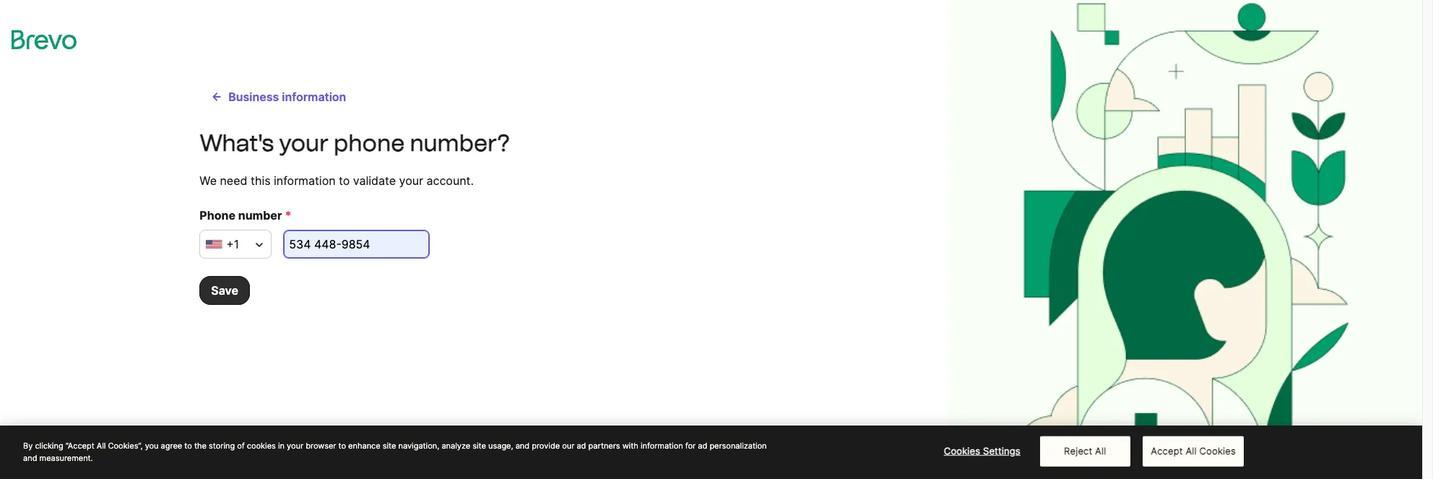 Task type: locate. For each thing, give the bounding box(es) containing it.
all for reject all
[[1095, 445, 1106, 456]]

0 vertical spatial and
[[516, 441, 530, 451]]

we need this information to validate your account.
[[200, 173, 474, 188]]

to right browser
[[338, 441, 346, 451]]

1 vertical spatial and
[[23, 453, 37, 463]]

0 vertical spatial your
[[279, 129, 329, 157]]

0 horizontal spatial and
[[23, 453, 37, 463]]

all
[[97, 441, 106, 451], [1095, 445, 1106, 456], [1186, 445, 1197, 456]]

and down by
[[23, 453, 37, 463]]

what's your phone number?
[[200, 129, 510, 157]]

0 vertical spatial information
[[282, 90, 346, 104]]

information left for
[[641, 441, 683, 451]]

and right usage,
[[516, 441, 530, 451]]

all inside button
[[1095, 445, 1106, 456]]

1 cookies from the left
[[944, 445, 981, 456]]

all right reject
[[1095, 445, 1106, 456]]

2 cookies from the left
[[1200, 445, 1236, 456]]

1 horizontal spatial all
[[1095, 445, 1106, 456]]

1 horizontal spatial cookies
[[1200, 445, 1236, 456]]

1 site from the left
[[383, 441, 396, 451]]

and
[[516, 441, 530, 451], [23, 453, 37, 463]]

your down business information
[[279, 129, 329, 157]]

phone
[[334, 129, 405, 157]]

storing
[[209, 441, 235, 451]]

0 horizontal spatial ad
[[577, 441, 586, 451]]

2 vertical spatial your
[[287, 441, 303, 451]]

ad
[[577, 441, 586, 451], [698, 441, 708, 451]]

ad right for
[[698, 441, 708, 451]]

information
[[282, 90, 346, 104], [274, 173, 336, 188], [641, 441, 683, 451]]

all for accept all cookies
[[1186, 445, 1197, 456]]

your right validate
[[399, 173, 423, 188]]

your right in
[[287, 441, 303, 451]]

cookies left the settings
[[944, 445, 981, 456]]

cookies
[[944, 445, 981, 456], [1200, 445, 1236, 456]]

1 horizontal spatial site
[[473, 441, 486, 451]]

phone
[[200, 208, 236, 223]]

we
[[200, 173, 217, 188]]

site
[[383, 441, 396, 451], [473, 441, 486, 451]]

clicking
[[35, 441, 63, 451]]

enhance
[[348, 441, 380, 451]]

all right "accept
[[97, 441, 106, 451]]

your
[[279, 129, 329, 157], [399, 173, 423, 188], [287, 441, 303, 451]]

cookies inside button
[[944, 445, 981, 456]]

site right enhance
[[383, 441, 396, 451]]

information right business
[[282, 90, 346, 104]]

0 horizontal spatial site
[[383, 441, 396, 451]]

None text field
[[283, 230, 430, 259]]

0 horizontal spatial cookies
[[944, 445, 981, 456]]

information inside the by clicking "accept all cookies", you agree to the storing of cookies in your browser to enhance site navigation, analyze site usage, and provide our ad partners with information for ad personalization and measurement.
[[641, 441, 683, 451]]

for
[[685, 441, 696, 451]]

accept all cookies button
[[1143, 436, 1244, 466]]

agree
[[161, 441, 182, 451]]

with
[[623, 441, 639, 451]]

our
[[562, 441, 575, 451]]

cookies right accept
[[1200, 445, 1236, 456]]

1 horizontal spatial and
[[516, 441, 530, 451]]

business information button
[[200, 82, 358, 111]]

2 horizontal spatial all
[[1186, 445, 1197, 456]]

to
[[339, 173, 350, 188], [184, 441, 192, 451], [338, 441, 346, 451]]

information up * at the left
[[274, 173, 336, 188]]

analyze
[[442, 441, 470, 451]]

save
[[211, 283, 238, 298]]

all right accept
[[1186, 445, 1197, 456]]

cookies settings
[[944, 445, 1021, 456]]

*
[[285, 208, 292, 223]]

site left usage,
[[473, 441, 486, 451]]

you
[[145, 441, 159, 451]]

of
[[237, 441, 245, 451]]

need
[[220, 173, 247, 188]]

in
[[278, 441, 285, 451]]

0 horizontal spatial all
[[97, 441, 106, 451]]

number
[[238, 208, 282, 223]]

cookies
[[247, 441, 276, 451]]

ad right our on the left bottom
[[577, 441, 586, 451]]

save button
[[200, 276, 250, 305]]

account.
[[427, 173, 474, 188]]

measurement.
[[39, 453, 93, 463]]

2 vertical spatial information
[[641, 441, 683, 451]]

validate
[[353, 173, 396, 188]]

navigation,
[[398, 441, 439, 451]]

all inside button
[[1186, 445, 1197, 456]]

1 horizontal spatial ad
[[698, 441, 708, 451]]



Task type: vqa. For each thing, say whether or not it's contained in the screenshot.
ALL
yes



Task type: describe. For each thing, give the bounding box(es) containing it.
settings
[[983, 445, 1021, 456]]

browser
[[306, 441, 336, 451]]

cookies settings button
[[937, 437, 1028, 465]]

1 vertical spatial your
[[399, 173, 423, 188]]

business
[[229, 90, 279, 104]]

what's
[[200, 129, 274, 157]]

1 vertical spatial information
[[274, 173, 336, 188]]

provide
[[532, 441, 560, 451]]

to left validate
[[339, 173, 350, 188]]

"accept
[[66, 441, 94, 451]]

number?
[[410, 129, 510, 157]]

reject all
[[1064, 445, 1106, 456]]

usage,
[[488, 441, 513, 451]]

cookies",
[[108, 441, 143, 451]]

business information
[[229, 90, 346, 104]]

by clicking "accept all cookies", you agree to the storing of cookies in your browser to enhance site navigation, analyze site usage, and provide our ad partners with information for ad personalization and measurement.
[[23, 441, 767, 463]]

reject
[[1064, 445, 1093, 456]]

personalization
[[710, 441, 767, 451]]

your inside the by clicking "accept all cookies", you agree to the storing of cookies in your browser to enhance site navigation, analyze site usage, and provide our ad partners with information for ad personalization and measurement.
[[287, 441, 303, 451]]

partners
[[588, 441, 620, 451]]

accept all cookies
[[1151, 445, 1236, 456]]

all inside the by clicking "accept all cookies", you agree to the storing of cookies in your browser to enhance site navigation, analyze site usage, and provide our ad partners with information for ad personalization and measurement.
[[97, 441, 106, 451]]

by
[[23, 441, 33, 451]]

reject all button
[[1040, 436, 1131, 466]]

the
[[194, 441, 207, 451]]

2 ad from the left
[[698, 441, 708, 451]]

cookies inside button
[[1200, 445, 1236, 456]]

2 site from the left
[[473, 441, 486, 451]]

this
[[251, 173, 271, 188]]

to left the in the bottom left of the page
[[184, 441, 192, 451]]

information inside button
[[282, 90, 346, 104]]

+1
[[226, 237, 239, 251]]

1 ad from the left
[[577, 441, 586, 451]]

phone number *
[[200, 208, 292, 223]]

accept
[[1151, 445, 1183, 456]]



